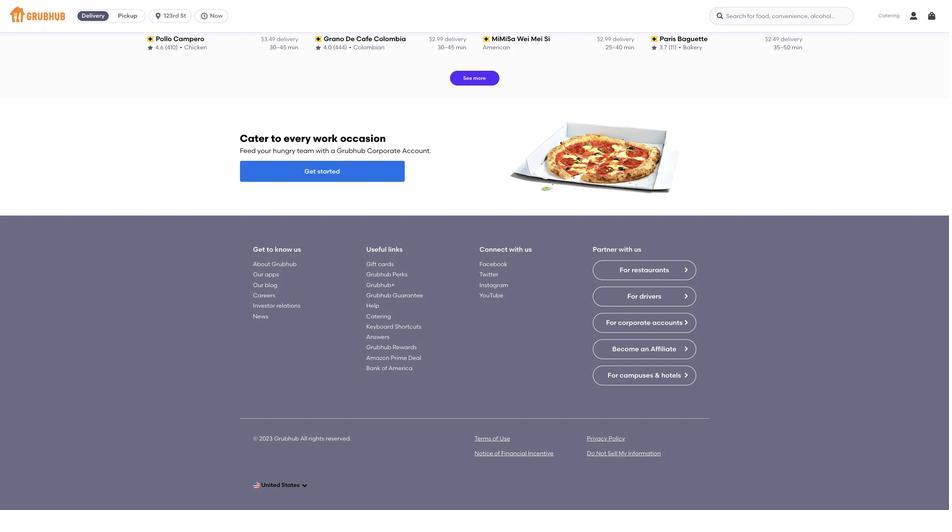 Task type: describe. For each thing, give the bounding box(es) containing it.
grubhub perks link
[[366, 271, 407, 278]]

rewards
[[393, 344, 417, 351]]

catering inside gift cards grubhub perks grubhub+ grubhub guarantee help catering keyboard shortcuts answers grubhub rewards amazon prime deal bank of america
[[366, 313, 391, 320]]

1 us from the left
[[294, 246, 301, 253]]

youtube
[[479, 292, 503, 299]]

for corporate accounts
[[606, 319, 683, 327]]

30–45 min for grano de cafe colombia
[[438, 44, 466, 51]]

cafe
[[356, 35, 372, 43]]

relations
[[276, 303, 300, 310]]

an
[[641, 345, 649, 353]]

become
[[612, 345, 639, 353]]

accounts
[[652, 319, 683, 327]]

for for for restaurants
[[620, 266, 630, 274]]

bank of america link
[[366, 365, 412, 372]]

keyboard
[[366, 324, 393, 331]]

delivery for grano de cafe colombia
[[445, 36, 466, 43]]

instagram link
[[479, 282, 508, 289]]

become an affiliate
[[612, 345, 676, 353]]

facebook link
[[479, 261, 507, 268]]

with for connect
[[509, 246, 523, 253]]

every
[[284, 132, 311, 144]]

do
[[587, 451, 595, 458]]

connect with us
[[479, 246, 532, 253]]

1 our from the top
[[253, 271, 263, 278]]

get started link
[[240, 161, 405, 182]]

4.6 (410)
[[155, 44, 178, 51]]

30–45 min for pollo campero
[[270, 44, 298, 51]]

grubhub guarantee link
[[366, 292, 423, 299]]

delivery button
[[76, 9, 110, 23]]

gift
[[366, 261, 377, 268]]

catering link
[[366, 313, 391, 320]]

corporate
[[367, 147, 401, 155]]

• for baguette
[[679, 44, 681, 51]]

hungry
[[273, 147, 295, 155]]

2 our from the top
[[253, 282, 263, 289]]

of for notice
[[494, 451, 500, 458]]

get to know us
[[253, 246, 301, 253]]

not
[[596, 451, 606, 458]]

now button
[[195, 9, 231, 23]]

use
[[499, 436, 510, 443]]

(410)
[[165, 44, 178, 51]]

grubhub inside about grubhub our apps our blog careers investor relations news
[[272, 261, 297, 268]]

subscription pass image for paris baguette
[[651, 36, 658, 42]]

account.
[[402, 147, 431, 155]]

delivery for mimisa wei mei si
[[613, 36, 634, 43]]

cater to every work occasion feed your hungry team with a grubhub corporate account.
[[240, 132, 431, 155]]

baguette
[[678, 35, 708, 43]]

with inside cater to every work occasion feed your hungry team with a grubhub corporate account.
[[316, 147, 329, 155]]

campero
[[173, 35, 204, 43]]

for drivers
[[627, 293, 661, 301]]

for for for drivers
[[627, 293, 638, 301]]

$2.49
[[765, 36, 779, 43]]

terms
[[475, 436, 491, 443]]

us for connect with us
[[525, 246, 532, 253]]

svg image inside the '123rd st' button
[[154, 12, 162, 20]]

4.0 (444)
[[323, 44, 347, 51]]

partner with us
[[593, 246, 641, 253]]

help link
[[366, 303, 379, 310]]

facebook
[[479, 261, 507, 268]]

min for grano de cafe colombia
[[456, 44, 466, 51]]

subscription pass image for grano de cafe colombia
[[315, 36, 322, 42]]

delivery for pollo campero
[[277, 36, 298, 43]]

svg image inside united states button
[[301, 482, 308, 489]]

©
[[253, 436, 258, 443]]

see more
[[463, 75, 486, 81]]

affiliate
[[651, 345, 676, 353]]

our apps link
[[253, 271, 279, 278]]

right image for for restaurants
[[682, 267, 689, 273]]

30–45 for grano de cafe colombia
[[438, 44, 454, 51]]

now
[[210, 12, 223, 19]]

do not sell my information link
[[587, 451, 661, 458]]

notice
[[475, 451, 493, 458]]

(11)
[[668, 44, 677, 51]]

american
[[483, 44, 510, 51]]

links
[[388, 246, 403, 253]]

st
[[180, 12, 186, 19]]

grubhub down answers link
[[366, 344, 391, 351]]

incentive
[[528, 451, 554, 458]]

grubhub+
[[366, 282, 395, 289]]

become an affiliate link
[[593, 340, 696, 359]]

privacy
[[587, 436, 607, 443]]

3.7 (11)
[[659, 44, 677, 51]]

about grubhub our apps our blog careers investor relations news
[[253, 261, 300, 320]]

about
[[253, 261, 270, 268]]

subscription pass image for pollo campero
[[147, 36, 154, 42]]

min for paris baguette
[[792, 44, 802, 51]]

useful
[[366, 246, 387, 253]]

for for for corporate accounts
[[606, 319, 616, 327]]

feed
[[240, 147, 256, 155]]

privacy policy
[[587, 436, 625, 443]]

min for pollo campero
[[288, 44, 298, 51]]

team
[[297, 147, 314, 155]]

subscription pass image for mimisa wei mei si
[[483, 36, 490, 42]]

30–45 for pollo campero
[[270, 44, 286, 51]]

terms of use link
[[475, 436, 510, 443]]

of inside gift cards grubhub perks grubhub+ grubhub guarantee help catering keyboard shortcuts answers grubhub rewards amazon prime deal bank of america
[[382, 365, 387, 372]]

america
[[389, 365, 412, 372]]

for campuses & hotels
[[608, 372, 681, 380]]

mimisa wei mei si logo image
[[532, 0, 585, 30]]

get started
[[304, 167, 340, 175]]

• for de
[[349, 44, 351, 51]]

prime
[[391, 355, 407, 362]]



Task type: locate. For each thing, give the bounding box(es) containing it.
catering
[[878, 13, 900, 19], [366, 313, 391, 320]]

123rd st
[[164, 12, 186, 19]]

shortcuts
[[395, 324, 421, 331]]

rights
[[309, 436, 324, 443]]

for left corporate
[[606, 319, 616, 327]]

$2.99 delivery up 25–40 at the right of the page
[[597, 36, 634, 43]]

to left know
[[267, 246, 273, 253]]

to for know
[[267, 246, 273, 253]]

your
[[257, 147, 271, 155]]

0 horizontal spatial subscription pass image
[[147, 36, 154, 42]]

• down de
[[349, 44, 351, 51]]

delivery
[[82, 12, 104, 19]]

$2.99 delivery down main navigation navigation
[[429, 36, 466, 43]]

0 horizontal spatial catering
[[366, 313, 391, 320]]

blog
[[265, 282, 277, 289]]

language select image
[[253, 482, 260, 489]]

1 horizontal spatial 30–45 min
[[438, 44, 466, 51]]

us right know
[[294, 246, 301, 253]]

min down $3.49 delivery
[[288, 44, 298, 51]]

subscription pass image left paris
[[651, 36, 658, 42]]

for down partner with us
[[620, 266, 630, 274]]

more
[[473, 75, 486, 81]]

2 min from the left
[[456, 44, 466, 51]]

amazon prime deal link
[[366, 355, 421, 362]]

for for for campuses & hotels
[[608, 372, 618, 380]]

1 star icon image from the left
[[147, 45, 153, 51]]

of left 'use' on the bottom
[[493, 436, 498, 443]]

cards
[[378, 261, 394, 268]]

1 $2.99 delivery from the left
[[429, 36, 466, 43]]

1 $2.99 from the left
[[429, 36, 443, 43]]

connect
[[479, 246, 508, 253]]

deal
[[408, 355, 421, 362]]

star icon image left '4.6'
[[147, 45, 153, 51]]

us right connect
[[525, 246, 532, 253]]

svg image
[[909, 11, 919, 21], [154, 12, 162, 20], [200, 12, 208, 20], [716, 12, 724, 20], [301, 482, 308, 489]]

with right partner
[[619, 246, 632, 253]]

twitter
[[479, 271, 498, 278]]

get for get to know us
[[253, 246, 265, 253]]

of for terms
[[493, 436, 498, 443]]

investor relations link
[[253, 303, 300, 310]]

get up about
[[253, 246, 265, 253]]

2 right image from the top
[[682, 293, 689, 300]]

grubhub+ link
[[366, 282, 395, 289]]

svg image
[[927, 11, 937, 21]]

subscription pass image
[[483, 36, 490, 42], [651, 36, 658, 42]]

perks
[[393, 271, 407, 278]]

3 • from the left
[[679, 44, 681, 51]]

for restaurants link
[[593, 261, 696, 280]]

• bakery
[[679, 44, 702, 51]]

3 delivery from the left
[[613, 36, 634, 43]]

bakery
[[683, 44, 702, 51]]

0 vertical spatial of
[[382, 365, 387, 372]]

to
[[271, 132, 281, 144], [267, 246, 273, 253]]

1 horizontal spatial $2.99
[[597, 36, 611, 43]]

0 horizontal spatial subscription pass image
[[483, 36, 490, 42]]

2 delivery from the left
[[445, 36, 466, 43]]

$2.99 for mimisa wei mei si
[[597, 36, 611, 43]]

subscription pass image up american
[[483, 36, 490, 42]]

35–50 min
[[773, 44, 802, 51]]

3 us from the left
[[634, 246, 641, 253]]

grubhub
[[337, 147, 365, 155], [272, 261, 297, 268], [366, 271, 391, 278], [366, 292, 391, 299], [366, 344, 391, 351], [274, 436, 299, 443]]

grubhub inside cater to every work occasion feed your hungry team with a grubhub corporate account.
[[337, 147, 365, 155]]

privacy policy link
[[587, 436, 625, 443]]

star icon image for grano de cafe colombia
[[315, 45, 321, 51]]

states
[[282, 482, 300, 489]]

1 vertical spatial to
[[267, 246, 273, 253]]

gift cards link
[[366, 261, 394, 268]]

notice of financial incentive
[[475, 451, 554, 458]]

with right connect
[[509, 246, 523, 253]]

2 star icon image from the left
[[315, 45, 321, 51]]

2 horizontal spatial with
[[619, 246, 632, 253]]

subscription pass image
[[147, 36, 154, 42], [315, 36, 322, 42]]

4.6
[[155, 44, 164, 51]]

to up hungry
[[271, 132, 281, 144]]

3 right image from the top
[[682, 320, 689, 326]]

3.7
[[659, 44, 667, 51]]

0 horizontal spatial us
[[294, 246, 301, 253]]

right image for for corporate accounts
[[682, 320, 689, 326]]

star icon image
[[147, 45, 153, 51], [315, 45, 321, 51], [651, 45, 657, 51]]

3 min from the left
[[624, 44, 634, 51]]

1 horizontal spatial with
[[509, 246, 523, 253]]

united states button
[[253, 478, 308, 493]]

• chicken
[[180, 44, 207, 51]]

facebook twitter instagram youtube
[[479, 261, 508, 299]]

1 horizontal spatial $2.99 delivery
[[597, 36, 634, 43]]

0 horizontal spatial get
[[253, 246, 265, 253]]

investor
[[253, 303, 275, 310]]

0 vertical spatial to
[[271, 132, 281, 144]]

2 $2.99 from the left
[[597, 36, 611, 43]]

1 horizontal spatial subscription pass image
[[651, 36, 658, 42]]

25–40 min
[[606, 44, 634, 51]]

notice of financial incentive link
[[475, 451, 554, 458]]

1 vertical spatial of
[[493, 436, 498, 443]]

careers link
[[253, 292, 275, 299]]

get for get started
[[304, 167, 316, 175]]

grubhub down occasion
[[337, 147, 365, 155]]

star icon image for pollo campero
[[147, 45, 153, 51]]

1 vertical spatial catering
[[366, 313, 391, 320]]

drivers
[[639, 293, 661, 301]]

main navigation navigation
[[0, 0, 949, 32]]

corporate
[[618, 319, 651, 327]]

0 horizontal spatial $2.99
[[429, 36, 443, 43]]

30–45 min down $3.49 delivery
[[270, 44, 298, 51]]

$2.99 delivery for grano de cafe colombia
[[429, 36, 466, 43]]

for left drivers
[[627, 293, 638, 301]]

youtube link
[[479, 292, 503, 299]]

4 delivery from the left
[[781, 36, 802, 43]]

2 subscription pass image from the left
[[651, 36, 658, 42]]

catering inside button
[[878, 13, 900, 19]]

star icon image for paris baguette
[[651, 45, 657, 51]]

delivery up 35–50 min
[[781, 36, 802, 43]]

delivery right $3.49 in the left top of the page
[[277, 36, 298, 43]]

1 horizontal spatial catering
[[878, 13, 900, 19]]

paris baguette
[[660, 35, 708, 43]]

grano
[[324, 35, 344, 43]]

2 • from the left
[[349, 44, 351, 51]]

1 horizontal spatial get
[[304, 167, 316, 175]]

right image for become an affiliate
[[682, 346, 689, 352]]

2 us from the left
[[525, 246, 532, 253]]

for inside 'link'
[[627, 293, 638, 301]]

2 horizontal spatial us
[[634, 246, 641, 253]]

all
[[300, 436, 307, 443]]

for restaurants
[[620, 266, 669, 274]]

&
[[655, 372, 660, 380]]

123rd
[[164, 12, 179, 19]]

our down about
[[253, 271, 263, 278]]

2 30–45 min from the left
[[438, 44, 466, 51]]

sell
[[608, 451, 617, 458]]

pollo
[[156, 35, 172, 43]]

si
[[544, 35, 550, 43]]

get left started
[[304, 167, 316, 175]]

30–45
[[270, 44, 286, 51], [438, 44, 454, 51]]

1 • from the left
[[180, 44, 182, 51]]

a
[[331, 147, 335, 155]]

right image for for drivers
[[682, 293, 689, 300]]

2 vertical spatial of
[[494, 451, 500, 458]]

Search for food, convenience, alcohol... search field
[[709, 7, 853, 25]]

0 horizontal spatial 30–45 min
[[270, 44, 298, 51]]

$2.99 delivery for mimisa wei mei si
[[597, 36, 634, 43]]

1 horizontal spatial 30–45
[[438, 44, 454, 51]]

25–40
[[606, 44, 622, 51]]

star icon image left 4.0
[[315, 45, 321, 51]]

right image inside for corporate accounts link
[[682, 320, 689, 326]]

2 horizontal spatial •
[[679, 44, 681, 51]]

to for every
[[271, 132, 281, 144]]

4 right image from the top
[[682, 346, 689, 352]]

• for campero
[[180, 44, 182, 51]]

30–45 min up see
[[438, 44, 466, 51]]

right image inside for drivers 'link'
[[682, 293, 689, 300]]

2 subscription pass image from the left
[[315, 36, 322, 42]]

news
[[253, 313, 268, 320]]

right image
[[682, 372, 689, 379]]

1 30–45 from the left
[[270, 44, 286, 51]]

answers
[[366, 334, 389, 341]]

0 horizontal spatial with
[[316, 147, 329, 155]]

paris
[[660, 35, 676, 43]]

grubhub down gift cards link on the bottom left
[[366, 271, 391, 278]]

2 30–45 from the left
[[438, 44, 454, 51]]

0 horizontal spatial star icon image
[[147, 45, 153, 51]]

campuses
[[620, 372, 653, 380]]

right image inside 'become an affiliate' link
[[682, 346, 689, 352]]

grubhub rewards link
[[366, 344, 417, 351]]

$2.99 delivery
[[429, 36, 466, 43], [597, 36, 634, 43]]

subscription pass image left grano
[[315, 36, 322, 42]]

1 vertical spatial get
[[253, 246, 265, 253]]

1 horizontal spatial us
[[525, 246, 532, 253]]

0 vertical spatial catering
[[878, 13, 900, 19]]

see
[[463, 75, 472, 81]]

grubhub down grubhub+
[[366, 292, 391, 299]]

delivery up 25–40 min
[[613, 36, 634, 43]]

$3.49 delivery
[[261, 36, 298, 43]]

1 horizontal spatial •
[[349, 44, 351, 51]]

min for mimisa wei mei si
[[624, 44, 634, 51]]

policy
[[609, 436, 625, 443]]

1 vertical spatial our
[[253, 282, 263, 289]]

started
[[317, 167, 340, 175]]

with
[[316, 147, 329, 155], [509, 246, 523, 253], [619, 246, 632, 253]]

2 $2.99 delivery from the left
[[597, 36, 634, 43]]

delivery for paris baguette
[[781, 36, 802, 43]]

1 min from the left
[[288, 44, 298, 51]]

min right '35–50'
[[792, 44, 802, 51]]

0 horizontal spatial 30–45
[[270, 44, 286, 51]]

with for partner
[[619, 246, 632, 253]]

0 vertical spatial our
[[253, 271, 263, 278]]

$2.99 for grano de cafe colombia
[[429, 36, 443, 43]]

grubhub left "all"
[[274, 436, 299, 443]]

min up see
[[456, 44, 466, 51]]

1 delivery from the left
[[277, 36, 298, 43]]

do not sell my information
[[587, 451, 661, 458]]

3 star icon image from the left
[[651, 45, 657, 51]]

chicken
[[184, 44, 207, 51]]

with left "a"
[[316, 147, 329, 155]]

gift cards grubhub perks grubhub+ grubhub guarantee help catering keyboard shortcuts answers grubhub rewards amazon prime deal bank of america
[[366, 261, 423, 372]]

catering button
[[873, 7, 905, 25]]

1 horizontal spatial subscription pass image
[[315, 36, 322, 42]]

svg image inside now button
[[200, 12, 208, 20]]

1 subscription pass image from the left
[[483, 36, 490, 42]]

0 horizontal spatial $2.99 delivery
[[429, 36, 466, 43]]

4 min from the left
[[792, 44, 802, 51]]

information
[[628, 451, 661, 458]]

occasion
[[340, 132, 386, 144]]

to inside cater to every work occasion feed your hungry team with a grubhub corporate account.
[[271, 132, 281, 144]]

us for partner with us
[[634, 246, 641, 253]]

colombia
[[374, 35, 406, 43]]

our up careers
[[253, 282, 263, 289]]

1 30–45 min from the left
[[270, 44, 298, 51]]

my
[[619, 451, 627, 458]]

de
[[346, 35, 355, 43]]

0 horizontal spatial •
[[180, 44, 182, 51]]

• colombian
[[349, 44, 385, 51]]

• down pollo campero
[[180, 44, 182, 51]]

delivery down main navigation navigation
[[445, 36, 466, 43]]

careers
[[253, 292, 275, 299]]

apps
[[265, 271, 279, 278]]

of right bank
[[382, 365, 387, 372]]

us up for restaurants
[[634, 246, 641, 253]]

subscription pass image left pollo
[[147, 36, 154, 42]]

1 subscription pass image from the left
[[147, 36, 154, 42]]

colombian
[[353, 44, 385, 51]]

1 horizontal spatial star icon image
[[315, 45, 321, 51]]

star icon image left 3.7
[[651, 45, 657, 51]]

right image inside the for restaurants link
[[682, 267, 689, 273]]

grubhub down know
[[272, 261, 297, 268]]

1 right image from the top
[[682, 267, 689, 273]]

right image
[[682, 267, 689, 273], [682, 293, 689, 300], [682, 320, 689, 326], [682, 346, 689, 352]]

min right 25–40 at the right of the page
[[624, 44, 634, 51]]

123rd st button
[[149, 9, 195, 23]]

of right notice
[[494, 451, 500, 458]]

for left the 'campuses'
[[608, 372, 618, 380]]

instagram
[[479, 282, 508, 289]]

• right (11)
[[679, 44, 681, 51]]

2 horizontal spatial star icon image
[[651, 45, 657, 51]]

about grubhub link
[[253, 261, 297, 268]]

0 vertical spatial get
[[304, 167, 316, 175]]



Task type: vqa. For each thing, say whether or not it's contained in the screenshot.


